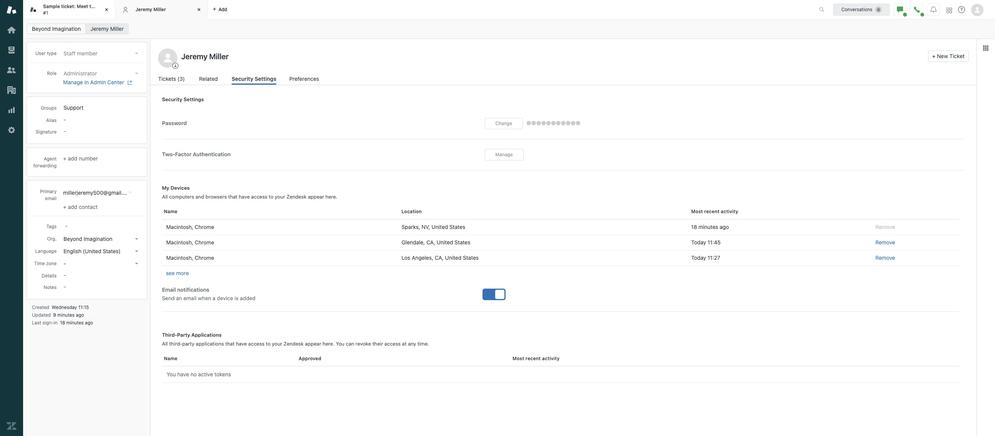 Task type: describe. For each thing, give the bounding box(es) containing it.
email inside email notifications send an email when a device is added
[[184, 295, 197, 301]]

signature
[[36, 129, 57, 135]]

zendesk inside third-party applications all third-party applications that have access to your zendesk appear here. you can revoke their access at any time.
[[284, 341, 304, 347]]

2 vertical spatial states
[[463, 255, 479, 261]]

is
[[235, 295, 239, 301]]

administrator
[[64, 70, 97, 77]]

tabs tab list
[[23, 0, 812, 19]]

third-
[[169, 341, 182, 347]]

related
[[199, 75, 218, 82]]

zone
[[46, 261, 57, 266]]

zendesk products image
[[947, 8, 953, 13]]

millerjeremy500@gmail.com
[[63, 189, 134, 196]]

computers
[[169, 194, 194, 200]]

18 minutes ago
[[692, 224, 729, 230]]

0 horizontal spatial security settings
[[162, 96, 204, 102]]

manage for manage
[[496, 152, 513, 158]]

to inside my devices all computers and browsers that have access to your zendesk appear here.
[[269, 194, 274, 200]]

9
[[53, 312, 56, 318]]

11:15
[[78, 305, 89, 310]]

most for all third-party applications that have access to your zendesk appear here. you can revoke their access at any time.
[[513, 356, 525, 361]]

here. inside third-party applications all third-party applications that have access to your zendesk appear here. you can revoke their access at any time.
[[323, 341, 335, 347]]

jeremy inside secondary element
[[91, 25, 109, 32]]

at
[[402, 341, 407, 347]]

type
[[47, 50, 57, 56]]

0 horizontal spatial ago
[[76, 312, 84, 318]]

any
[[408, 341, 416, 347]]

reporting image
[[7, 105, 17, 115]]

(united
[[83, 248, 101, 255]]

jeremy miller tab
[[116, 0, 208, 19]]

change
[[496, 121, 513, 126]]

added
[[240, 295, 256, 301]]

recent for third-party applications all third-party applications that have access to your zendesk appear here. you can revoke their access at any time.
[[526, 356, 541, 361]]

tokens
[[215, 371, 231, 378]]

most for all computers and browsers that have access to your zendesk appear here.
[[692, 209, 703, 215]]

see
[[166, 270, 175, 276]]

remove for today 11:27
[[876, 255, 896, 261]]

device
[[217, 295, 233, 301]]

+ add contact
[[63, 204, 98, 210]]

0 vertical spatial 18
[[692, 224, 698, 230]]

primary email
[[40, 189, 57, 201]]

arrow down image for staff member
[[135, 53, 138, 54]]

manage link
[[485, 149, 524, 161]]

tickets (3) link
[[158, 75, 186, 85]]

details
[[42, 273, 57, 279]]

18 inside created wednesday 11:15 updated 9 minutes ago last sign-in 18 minutes ago
[[60, 320, 65, 326]]

nv,
[[422, 224, 430, 230]]

notes
[[44, 285, 57, 290]]

number
[[79, 155, 98, 162]]

sparks,
[[402, 224, 420, 230]]

0 vertical spatial security
[[232, 75, 253, 82]]

browsers
[[206, 194, 227, 200]]

today for today 11:45
[[692, 239, 707, 246]]

and
[[196, 194, 204, 200]]

have inside third-party applications all third-party applications that have access to your zendesk appear here. you can revoke their access at any time.
[[236, 341, 247, 347]]

today for today 11:27
[[692, 255, 707, 261]]

access inside my devices all computers and browsers that have access to your zendesk appear here.
[[251, 194, 268, 200]]

english (united states) button
[[61, 246, 141, 257]]

ticket:
[[61, 4, 76, 9]]

states for sparks, nv, united states
[[450, 224, 466, 230]]

time
[[34, 261, 45, 266]]

third-
[[162, 332, 177, 338]]

remove link for today 11:45
[[876, 239, 896, 246]]

2 vertical spatial minutes
[[66, 320, 84, 326]]

0 vertical spatial ca,
[[427, 239, 436, 246]]

change button
[[485, 118, 523, 129]]

when
[[198, 295, 211, 301]]

beyond inside the beyond imagination button
[[64, 236, 82, 242]]

third-party applications all third-party applications that have access to your zendesk appear here. you can revoke their access at any time.
[[162, 332, 429, 347]]

support
[[64, 104, 84, 111]]

main element
[[0, 0, 23, 436]]

contact
[[79, 204, 98, 210]]

that inside my devices all computers and browsers that have access to your zendesk appear here.
[[228, 194, 238, 200]]

your inside my devices all computers and browsers that have access to your zendesk appear here.
[[275, 194, 285, 200]]

1 vertical spatial ca,
[[435, 255, 444, 261]]

tickets (3)
[[158, 75, 185, 82]]

email
[[162, 287, 176, 293]]

organizations image
[[7, 85, 17, 95]]

- button
[[61, 258, 141, 269]]

los angeles, ca, united states
[[402, 255, 479, 261]]

email notifications send an email when a device is added
[[162, 287, 256, 301]]

imagination inside the beyond imagination button
[[84, 236, 113, 242]]

get help image
[[959, 6, 966, 13]]

two-
[[162, 151, 175, 157]]

arrow down image
[[135, 251, 138, 252]]

today 11:27
[[692, 255, 721, 261]]

active
[[198, 371, 213, 378]]

english
[[64, 248, 81, 255]]

language
[[35, 248, 57, 254]]

all inside third-party applications all third-party applications that have access to your zendesk appear here. you can revoke their access at any time.
[[162, 341, 168, 347]]

secondary element
[[23, 21, 996, 37]]

close image
[[195, 6, 203, 13]]

appear inside third-party applications all third-party applications that have access to your zendesk appear here. you can revoke their access at any time.
[[305, 341, 321, 347]]

+ new ticket
[[933, 53, 965, 59]]

conversations button
[[834, 3, 891, 16]]

manage in admin center
[[63, 79, 124, 85]]

miller inside secondary element
[[110, 25, 124, 32]]

last
[[32, 320, 41, 326]]

add inside add popup button
[[219, 6, 227, 12]]

ticket
[[98, 4, 111, 9]]

11:45
[[708, 239, 721, 246]]

- field
[[62, 222, 141, 230]]

manage for manage in admin center
[[63, 79, 83, 85]]

authentication
[[193, 151, 231, 157]]

tab containing sample ticket: meet the ticket
[[23, 0, 116, 19]]

to inside third-party applications all third-party applications that have access to your zendesk appear here. you can revoke their access at any time.
[[266, 341, 271, 347]]

united for nv,
[[432, 224, 448, 230]]

forwarding
[[33, 163, 57, 169]]

beyond imagination inside secondary element
[[32, 25, 81, 32]]

+ add number
[[63, 155, 98, 162]]

revoke
[[356, 341, 371, 347]]

staff member
[[64, 50, 98, 57]]

sample
[[43, 4, 60, 9]]

2 vertical spatial have
[[177, 371, 189, 378]]

administrator button
[[61, 68, 141, 79]]

password
[[162, 120, 187, 126]]

you have no active tokens
[[167, 371, 231, 378]]

+ new ticket button
[[929, 50, 970, 62]]

beyond imagination button
[[61, 234, 141, 244]]

updated
[[32, 312, 51, 318]]

los
[[402, 255, 411, 261]]

arrow down image for -
[[135, 263, 138, 265]]

name for all
[[164, 356, 178, 361]]

staff member button
[[61, 48, 141, 59]]

your inside third-party applications all third-party applications that have access to your zendesk appear here. you can revoke their access at any time.
[[272, 341, 282, 347]]

0 horizontal spatial you
[[167, 371, 176, 378]]

my devices all computers and browsers that have access to your zendesk appear here.
[[162, 185, 338, 200]]

two-factor authentication
[[162, 151, 231, 157]]

created wednesday 11:15 updated 9 minutes ago last sign-in 18 minutes ago
[[32, 305, 93, 326]]



Task type: locate. For each thing, give the bounding box(es) containing it.
0 horizontal spatial jeremy
[[91, 25, 109, 32]]

notifications image
[[931, 6, 937, 13]]

org.
[[47, 236, 57, 242]]

1 horizontal spatial security settings
[[232, 75, 277, 82]]

beyond imagination down #1
[[32, 25, 81, 32]]

0 horizontal spatial settings
[[184, 96, 204, 102]]

0 vertical spatial ago
[[720, 224, 729, 230]]

0 horizontal spatial manage
[[63, 79, 83, 85]]

most recent activity
[[692, 209, 739, 215], [513, 356, 560, 361]]

have
[[239, 194, 250, 200], [236, 341, 247, 347], [177, 371, 189, 378]]

primary
[[40, 189, 57, 194]]

security right related link
[[232, 75, 253, 82]]

all down "my"
[[162, 194, 168, 200]]

arrow down image inside the beyond imagination button
[[135, 238, 138, 240]]

arrow down image for beyond imagination
[[135, 238, 138, 240]]

1 vertical spatial miller
[[110, 25, 124, 32]]

activity
[[721, 209, 739, 215], [542, 356, 560, 361]]

have right browsers
[[239, 194, 250, 200]]

0 vertical spatial minutes
[[699, 224, 719, 230]]

1 vertical spatial to
[[266, 341, 271, 347]]

glendale, ca, united states
[[402, 239, 471, 246]]

1 horizontal spatial miller
[[153, 6, 166, 12]]

recent
[[705, 209, 720, 215], [526, 356, 541, 361]]

1 horizontal spatial jeremy
[[136, 6, 152, 12]]

here. inside my devices all computers and browsers that have access to your zendesk appear here.
[[326, 194, 338, 200]]

0 vertical spatial most recent activity
[[692, 209, 739, 215]]

0 vertical spatial here.
[[326, 194, 338, 200]]

role
[[47, 70, 57, 76]]

states)
[[103, 248, 121, 255]]

that right applications
[[225, 341, 235, 347]]

jeremy down close icon
[[91, 25, 109, 32]]

name for computers
[[164, 209, 178, 215]]

0 vertical spatial name
[[164, 209, 178, 215]]

you
[[336, 341, 345, 347], [167, 371, 176, 378]]

approved
[[299, 356, 322, 361]]

their
[[373, 341, 383, 347]]

user type
[[35, 50, 57, 56]]

manage down change button
[[496, 152, 513, 158]]

alias
[[46, 117, 57, 123]]

admin
[[90, 79, 106, 85]]

2 vertical spatial +
[[63, 204, 66, 210]]

all down third-
[[162, 341, 168, 347]]

sparks, nv, united states
[[402, 224, 466, 230]]

0 vertical spatial add
[[219, 6, 227, 12]]

beyond
[[32, 25, 51, 32], [64, 236, 82, 242]]

0 vertical spatial settings
[[255, 75, 277, 82]]

1 vertical spatial security
[[162, 96, 182, 102]]

meet
[[77, 4, 88, 9]]

tags
[[46, 224, 57, 229]]

arrow down image inside administrator button
[[135, 73, 138, 74]]

1 horizontal spatial activity
[[721, 209, 739, 215]]

states up "los angeles, ca, united states"
[[455, 239, 471, 246]]

0 vertical spatial states
[[450, 224, 466, 230]]

devices
[[171, 185, 190, 191]]

1 horizontal spatial settings
[[255, 75, 277, 82]]

1 vertical spatial zendesk
[[284, 341, 304, 347]]

add for add number
[[68, 155, 77, 162]]

0 vertical spatial remove
[[876, 224, 896, 230]]

an
[[176, 295, 182, 301]]

1 vertical spatial appear
[[305, 341, 321, 347]]

4 arrow down image from the top
[[135, 263, 138, 265]]

beyond imagination inside button
[[64, 236, 113, 242]]

0 vertical spatial you
[[336, 341, 345, 347]]

most recent activity for my devices all computers and browsers that have access to your zendesk appear here.
[[692, 209, 739, 215]]

-
[[64, 260, 66, 267]]

jeremy miller link
[[86, 23, 129, 34]]

today
[[692, 239, 707, 246], [692, 255, 707, 261]]

1 vertical spatial your
[[272, 341, 282, 347]]

add left number
[[68, 155, 77, 162]]

center
[[107, 79, 124, 85]]

+ left new
[[933, 53, 936, 59]]

arrow down image
[[135, 53, 138, 54], [135, 73, 138, 74], [135, 238, 138, 240], [135, 263, 138, 265]]

time zone
[[34, 261, 57, 266]]

1 today from the top
[[692, 239, 707, 246]]

2 remove link from the top
[[876, 255, 896, 261]]

activity for all third-party applications that have access to your zendesk appear here. you can revoke their access at any time.
[[542, 356, 560, 361]]

manage inside "link"
[[63, 79, 83, 85]]

close image
[[103, 6, 111, 13]]

1 vertical spatial united
[[437, 239, 453, 246]]

2 remove from the top
[[876, 239, 896, 246]]

0 vertical spatial have
[[239, 194, 250, 200]]

0 vertical spatial that
[[228, 194, 238, 200]]

applications
[[196, 341, 224, 347]]

admin image
[[7, 125, 17, 135]]

united down glendale, ca, united states
[[445, 255, 462, 261]]

staff
[[64, 50, 76, 57]]

jeremy miller inside tab
[[136, 6, 166, 12]]

0 horizontal spatial 18
[[60, 320, 65, 326]]

jeremy inside tab
[[136, 6, 152, 12]]

activity for all computers and browsers that have access to your zendesk appear here.
[[721, 209, 739, 215]]

2 today from the top
[[692, 255, 707, 261]]

1 horizontal spatial ago
[[85, 320, 93, 326]]

0 vertical spatial imagination
[[52, 25, 81, 32]]

+ for + new ticket
[[933, 53, 936, 59]]

1 remove link from the top
[[876, 239, 896, 246]]

1 vertical spatial manage
[[496, 152, 513, 158]]

button displays agent's chat status as online. image
[[898, 6, 904, 13]]

in down 9
[[54, 320, 58, 326]]

0 horizontal spatial imagination
[[52, 25, 81, 32]]

1 horizontal spatial you
[[336, 341, 345, 347]]

member
[[77, 50, 98, 57]]

beyond up english
[[64, 236, 82, 242]]

1 vertical spatial 18
[[60, 320, 65, 326]]

agent forwarding
[[33, 156, 57, 169]]

all
[[162, 194, 168, 200], [162, 341, 168, 347]]

beyond down #1
[[32, 25, 51, 32]]

0 vertical spatial appear
[[308, 194, 324, 200]]

zendesk inside my devices all computers and browsers that have access to your zendesk appear here.
[[287, 194, 307, 200]]

manage down administrator
[[63, 79, 83, 85]]

ca, down glendale, ca, united states
[[435, 255, 444, 261]]

settings
[[255, 75, 277, 82], [184, 96, 204, 102]]

sign-
[[43, 320, 54, 326]]

1 horizontal spatial beyond
[[64, 236, 82, 242]]

jeremy
[[136, 6, 152, 12], [91, 25, 109, 32]]

minutes up today 11:45
[[699, 224, 719, 230]]

email inside the primary email
[[45, 196, 57, 201]]

preferences link
[[289, 75, 321, 85]]

in down administrator
[[84, 79, 89, 85]]

have right applications
[[236, 341, 247, 347]]

new
[[938, 53, 949, 59]]

0 vertical spatial beyond
[[32, 25, 51, 32]]

zendesk support image
[[7, 5, 17, 15]]

states
[[450, 224, 466, 230], [455, 239, 471, 246], [463, 255, 479, 261]]

get started image
[[7, 25, 17, 35]]

1 remove from the top
[[876, 224, 896, 230]]

have inside my devices all computers and browsers that have access to your zendesk appear here.
[[239, 194, 250, 200]]

1 vertical spatial all
[[162, 341, 168, 347]]

1 vertical spatial imagination
[[84, 236, 113, 242]]

1 horizontal spatial imagination
[[84, 236, 113, 242]]

imagination up english (united states) button on the left
[[84, 236, 113, 242]]

security down tickets (3) link at the left top
[[162, 96, 182, 102]]

1 horizontal spatial in
[[84, 79, 89, 85]]

remove link for today 11:27
[[876, 255, 896, 261]]

jeremy miller inside secondary element
[[91, 25, 124, 32]]

no
[[191, 371, 197, 378]]

1 vertical spatial states
[[455, 239, 471, 246]]

0 vertical spatial miller
[[153, 6, 166, 12]]

states up glendale, ca, united states
[[450, 224, 466, 230]]

name down third- at the left of page
[[164, 356, 178, 361]]

miller inside tab
[[153, 6, 166, 12]]

1 name from the top
[[164, 209, 178, 215]]

0 vertical spatial recent
[[705, 209, 720, 215]]

you left can
[[336, 341, 345, 347]]

●●●●●●●●●●●
[[527, 120, 581, 126]]

email down "notifications" at the bottom left of page
[[184, 295, 197, 301]]

see more link
[[166, 270, 189, 277]]

you left no
[[167, 371, 176, 378]]

name
[[164, 209, 178, 215], [164, 356, 178, 361]]

minutes down 11:15
[[66, 320, 84, 326]]

states down glendale, ca, united states
[[463, 255, 479, 261]]

have left no
[[177, 371, 189, 378]]

1 vertical spatial settings
[[184, 96, 204, 102]]

0 vertical spatial united
[[432, 224, 448, 230]]

party
[[177, 332, 190, 338]]

most recent activity for third-party applications all third-party applications that have access to your zendesk appear here. you can revoke their access at any time.
[[513, 356, 560, 361]]

0 vertical spatial today
[[692, 239, 707, 246]]

#1
[[43, 10, 48, 16]]

1 vertical spatial activity
[[542, 356, 560, 361]]

preferences
[[289, 75, 319, 82]]

add for add contact
[[68, 204, 77, 210]]

2 all from the top
[[162, 341, 168, 347]]

+ inside button
[[933, 53, 936, 59]]

None text field
[[164, 222, 388, 233], [164, 253, 388, 263], [164, 222, 388, 233], [164, 253, 388, 263]]

1 vertical spatial have
[[236, 341, 247, 347]]

email
[[45, 196, 57, 201], [184, 295, 197, 301]]

apps image
[[983, 45, 990, 51]]

0 horizontal spatial security
[[162, 96, 182, 102]]

states for glendale, ca, united states
[[455, 239, 471, 246]]

add right close image
[[219, 6, 227, 12]]

0 vertical spatial manage
[[63, 79, 83, 85]]

views image
[[7, 45, 17, 55]]

1 vertical spatial recent
[[526, 356, 541, 361]]

2 name from the top
[[164, 356, 178, 361]]

united
[[432, 224, 448, 230], [437, 239, 453, 246], [445, 255, 462, 261]]

ago
[[720, 224, 729, 230], [76, 312, 84, 318], [85, 320, 93, 326]]

arrow down image inside - button
[[135, 263, 138, 265]]

0 horizontal spatial activity
[[542, 356, 560, 361]]

0 vertical spatial security settings
[[232, 75, 277, 82]]

3 remove from the top
[[876, 255, 896, 261]]

today 11:45
[[692, 239, 721, 246]]

1 vertical spatial in
[[54, 320, 58, 326]]

see more
[[166, 270, 189, 276]]

+ left the "contact"
[[63, 204, 66, 210]]

ca, down sparks, nv, united states
[[427, 239, 436, 246]]

2 vertical spatial ago
[[85, 320, 93, 326]]

conversations
[[842, 6, 873, 12]]

11:27
[[708, 255, 721, 261]]

you inside third-party applications all third-party applications that have access to your zendesk appear here. you can revoke their access at any time.
[[336, 341, 345, 347]]

party
[[182, 341, 195, 347]]

arrow down image for administrator
[[135, 73, 138, 74]]

1 vertical spatial email
[[184, 295, 197, 301]]

tab
[[23, 0, 116, 19]]

0 vertical spatial in
[[84, 79, 89, 85]]

united up "los angeles, ca, united states"
[[437, 239, 453, 246]]

0 horizontal spatial jeremy miller
[[91, 25, 124, 32]]

imagination down sample ticket: meet the ticket #1
[[52, 25, 81, 32]]

today left 11:27
[[692, 255, 707, 261]]

1 horizontal spatial most recent activity
[[692, 209, 739, 215]]

1 horizontal spatial security
[[232, 75, 253, 82]]

+ for + add contact
[[63, 204, 66, 210]]

(3)
[[178, 75, 185, 82]]

0 vertical spatial all
[[162, 194, 168, 200]]

zendesk image
[[7, 421, 17, 431]]

1 vertical spatial beyond
[[64, 236, 82, 242]]

1 vertical spatial you
[[167, 371, 176, 378]]

None text field
[[179, 50, 925, 62], [164, 237, 388, 248], [179, 50, 925, 62], [164, 237, 388, 248]]

arrow down image inside staff member button
[[135, 53, 138, 54]]

jeremy right close icon
[[136, 6, 152, 12]]

security settings link
[[232, 75, 277, 85]]

1 vertical spatial security settings
[[162, 96, 204, 102]]

1 vertical spatial minutes
[[57, 312, 75, 318]]

jeremy miller
[[136, 6, 166, 12], [91, 25, 124, 32]]

english (united states)
[[64, 248, 121, 255]]

1 vertical spatial that
[[225, 341, 235, 347]]

that inside third-party applications all third-party applications that have access to your zendesk appear here. you can revoke their access at any time.
[[225, 341, 235, 347]]

3 arrow down image from the top
[[135, 238, 138, 240]]

0 vertical spatial jeremy miller
[[136, 6, 166, 12]]

+ for + add number
[[63, 155, 66, 162]]

1 vertical spatial most recent activity
[[513, 356, 560, 361]]

1 all from the top
[[162, 194, 168, 200]]

factor
[[175, 151, 192, 157]]

can
[[346, 341, 354, 347]]

wednesday
[[52, 305, 77, 310]]

18
[[692, 224, 698, 230], [60, 320, 65, 326]]

1 vertical spatial today
[[692, 255, 707, 261]]

imagination inside the "beyond imagination" link
[[52, 25, 81, 32]]

manage in admin center link
[[63, 79, 138, 86]]

angeles,
[[412, 255, 434, 261]]

in inside created wednesday 11:15 updated 9 minutes ago last sign-in 18 minutes ago
[[54, 320, 58, 326]]

notifications
[[177, 287, 209, 293]]

1 horizontal spatial 18
[[692, 224, 698, 230]]

that right browsers
[[228, 194, 238, 200]]

0 vertical spatial to
[[269, 194, 274, 200]]

0 vertical spatial zendesk
[[287, 194, 307, 200]]

1 vertical spatial remove link
[[876, 255, 896, 261]]

2 vertical spatial add
[[68, 204, 77, 210]]

to
[[269, 194, 274, 200], [266, 341, 271, 347]]

remove for today 11:45
[[876, 239, 896, 246]]

1 vertical spatial here.
[[323, 341, 335, 347]]

beyond inside the "beyond imagination" link
[[32, 25, 51, 32]]

1 vertical spatial add
[[68, 155, 77, 162]]

0 vertical spatial activity
[[721, 209, 739, 215]]

here.
[[326, 194, 338, 200], [323, 341, 335, 347]]

appear inside my devices all computers and browsers that have access to your zendesk appear here.
[[308, 194, 324, 200]]

0 horizontal spatial miller
[[110, 25, 124, 32]]

customers image
[[7, 65, 17, 75]]

applications
[[191, 332, 222, 338]]

today left the 11:45
[[692, 239, 707, 246]]

2 vertical spatial united
[[445, 255, 462, 261]]

ca,
[[427, 239, 436, 246], [435, 255, 444, 261]]

0 horizontal spatial beyond
[[32, 25, 51, 32]]

2 arrow down image from the top
[[135, 73, 138, 74]]

add button
[[208, 0, 232, 19]]

beyond imagination up english (united states)
[[64, 236, 113, 242]]

1 horizontal spatial recent
[[705, 209, 720, 215]]

name down the computers
[[164, 209, 178, 215]]

user
[[35, 50, 46, 56]]

0 horizontal spatial email
[[45, 196, 57, 201]]

0 vertical spatial most
[[692, 209, 703, 215]]

0 horizontal spatial in
[[54, 320, 58, 326]]

all inside my devices all computers and browsers that have access to your zendesk appear here.
[[162, 194, 168, 200]]

+ right agent
[[63, 155, 66, 162]]

add
[[219, 6, 227, 12], [68, 155, 77, 162], [68, 204, 77, 210]]

in
[[84, 79, 89, 85], [54, 320, 58, 326]]

email down primary
[[45, 196, 57, 201]]

1 vertical spatial jeremy miller
[[91, 25, 124, 32]]

1 horizontal spatial email
[[184, 295, 197, 301]]

minutes down wednesday
[[57, 312, 75, 318]]

1 vertical spatial remove
[[876, 239, 896, 246]]

0 vertical spatial +
[[933, 53, 936, 59]]

1 horizontal spatial jeremy miller
[[136, 6, 166, 12]]

in inside manage in admin center "link"
[[84, 79, 89, 85]]

united right nv,
[[432, 224, 448, 230]]

send
[[162, 295, 175, 301]]

0 vertical spatial your
[[275, 194, 285, 200]]

18 right sign-
[[60, 320, 65, 326]]

1 arrow down image from the top
[[135, 53, 138, 54]]

18 up today 11:45
[[692, 224, 698, 230]]

1 vertical spatial jeremy
[[91, 25, 109, 32]]

recent for my devices all computers and browsers that have access to your zendesk appear here.
[[705, 209, 720, 215]]

1 vertical spatial ago
[[76, 312, 84, 318]]

united for ca,
[[437, 239, 453, 246]]

add left the "contact"
[[68, 204, 77, 210]]



Task type: vqa. For each thing, say whether or not it's contained in the screenshot.
the Play
no



